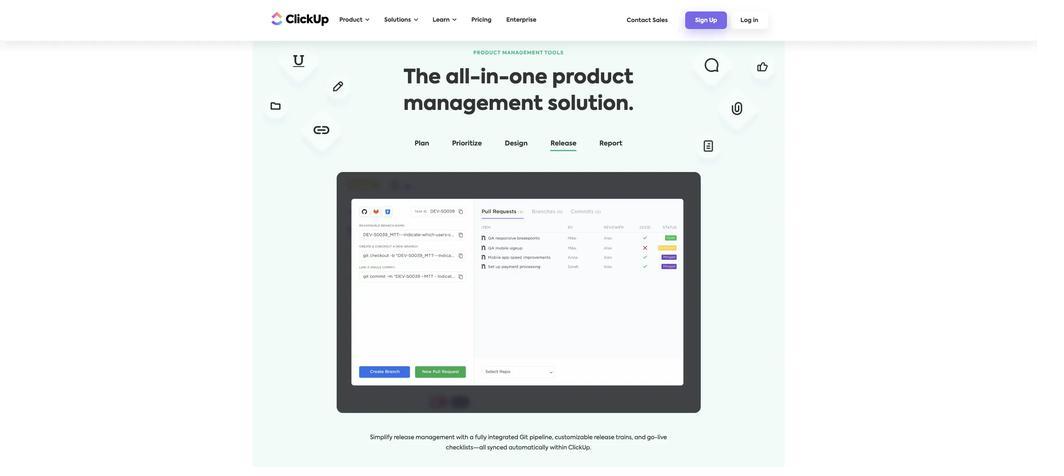 Task type: vqa. For each thing, say whether or not it's contained in the screenshot.
Prioritize
yes



Task type: describe. For each thing, give the bounding box(es) containing it.
plan
[[415, 141, 429, 147]]

learn
[[433, 17, 450, 23]]

plan button
[[407, 139, 438, 153]]

live
[[658, 436, 667, 441]]

tools
[[545, 51, 564, 56]]

1 release from the left
[[394, 436, 414, 441]]

log in
[[741, 18, 759, 23]]

solution.
[[548, 95, 634, 115]]

up
[[709, 18, 717, 23]]

release button
[[543, 139, 585, 153]]

pipeline,
[[530, 436, 554, 441]]

simplify release management with a fully integrated git pipeline, customizable release trains, and go-live checklists—all synced automatically within clickup.
[[370, 436, 667, 452]]

in
[[753, 18, 759, 23]]

product for product
[[339, 17, 363, 23]]

design button
[[497, 139, 536, 153]]

a
[[470, 436, 474, 441]]

contact sales
[[627, 17, 668, 23]]

product button
[[335, 12, 374, 29]]

simplify
[[370, 436, 393, 441]]

automatically
[[509, 446, 549, 452]]

fully
[[475, 436, 487, 441]]

clickup.
[[569, 446, 591, 452]]

one
[[509, 68, 548, 88]]

with
[[456, 436, 468, 441]]

prioritize
[[452, 141, 482, 147]]

within
[[550, 446, 567, 452]]

product for product management tools
[[473, 51, 501, 56]]

release tab panel
[[337, 166, 701, 454]]

sign up button
[[686, 12, 727, 29]]

solutions button
[[380, 12, 422, 29]]

the
[[404, 68, 441, 88]]

release
[[551, 141, 577, 147]]

log in link
[[731, 12, 768, 29]]

trains,
[[616, 436, 633, 441]]



Task type: locate. For each thing, give the bounding box(es) containing it.
pricing link
[[467, 12, 496, 29]]

customizable
[[555, 436, 593, 441]]

1 horizontal spatial release
[[594, 436, 615, 441]]

1 vertical spatial product
[[473, 51, 501, 56]]

management
[[404, 95, 543, 115], [416, 436, 455, 441]]

management inside "simplify release management with a fully integrated git pipeline, customizable release trains, and go-live checklists—all synced automatically within clickup."
[[416, 436, 455, 441]]

integrated
[[488, 436, 518, 441]]

git
[[520, 436, 528, 441]]

release right simplify
[[394, 436, 414, 441]]

tab list
[[277, 139, 760, 153]]

tab list containing plan
[[277, 139, 760, 153]]

sales
[[653, 17, 668, 23]]

sign
[[695, 18, 708, 23]]

0 vertical spatial product
[[339, 17, 363, 23]]

contact
[[627, 17, 651, 23]]

and
[[635, 436, 646, 441]]

contact sales button
[[623, 13, 672, 27]]

management left with
[[416, 436, 455, 441]]

software teams lp_tab image 4 (release)_git.png image
[[337, 172, 701, 414]]

enterprise
[[506, 17, 537, 23]]

all-
[[446, 68, 481, 88]]

1 horizontal spatial product
[[473, 51, 501, 56]]

prioritize button
[[444, 139, 490, 153]]

product
[[339, 17, 363, 23], [473, 51, 501, 56]]

management down all-
[[404, 95, 543, 115]]

0 horizontal spatial product
[[339, 17, 363, 23]]

management inside the all-in-one product management solution.
[[404, 95, 543, 115]]

management
[[502, 51, 543, 56]]

release
[[394, 436, 414, 441], [594, 436, 615, 441]]

solutions
[[384, 17, 411, 23]]

clickup image
[[269, 11, 329, 26]]

release left "trains,"
[[594, 436, 615, 441]]

1 vertical spatial management
[[416, 436, 455, 441]]

product
[[552, 68, 634, 88]]

go-
[[647, 436, 658, 441]]

checklists—all
[[446, 446, 486, 452]]

product inside popup button
[[339, 17, 363, 23]]

product management tools
[[473, 51, 564, 56]]

the all-in-one product management solution.
[[404, 68, 634, 115]]

report
[[600, 141, 623, 147]]

0 vertical spatial management
[[404, 95, 543, 115]]

pricing
[[472, 17, 492, 23]]

log
[[741, 18, 752, 23]]

report button
[[591, 139, 631, 153]]

learn button
[[429, 12, 461, 29]]

sign up
[[695, 18, 717, 23]]

0 horizontal spatial release
[[394, 436, 414, 441]]

synced
[[487, 446, 507, 452]]

design
[[505, 141, 528, 147]]

enterprise link
[[502, 12, 541, 29]]

2 release from the left
[[594, 436, 615, 441]]

in-
[[481, 68, 509, 88]]



